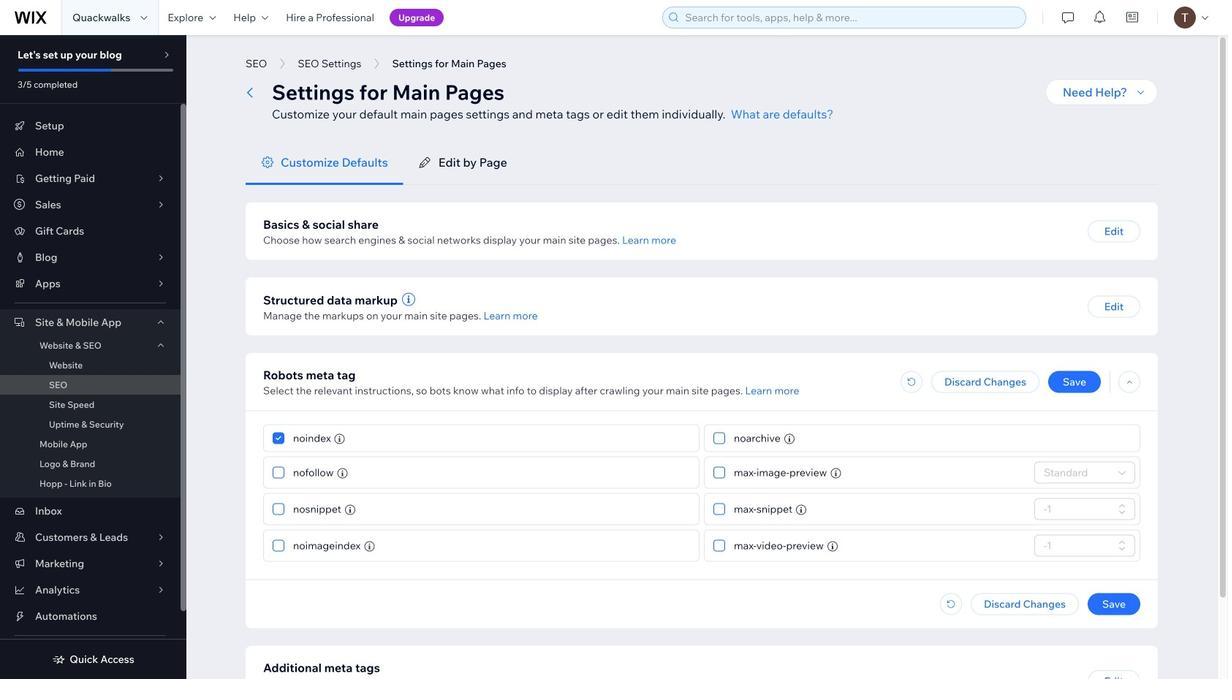 Task type: locate. For each thing, give the bounding box(es) containing it.
1 heading from the top
[[263, 216, 379, 233]]

heading
[[263, 216, 379, 233], [263, 366, 356, 384], [263, 659, 380, 677]]

1 vertical spatial heading
[[263, 366, 356, 384]]

None text field
[[1040, 536, 1115, 556]]

None text field
[[1040, 499, 1115, 520]]

tab list
[[246, 140, 1158, 185]]

0 vertical spatial heading
[[263, 216, 379, 233]]

sidebar element
[[0, 35, 186, 679]]

3 heading from the top
[[263, 659, 380, 677]]

None field
[[1040, 463, 1115, 483]]

2 vertical spatial heading
[[263, 659, 380, 677]]

None checkbox
[[273, 430, 284, 447], [714, 430, 725, 447], [273, 501, 284, 518], [273, 537, 284, 555], [273, 430, 284, 447], [714, 430, 725, 447], [273, 501, 284, 518], [273, 537, 284, 555]]

None checkbox
[[273, 464, 284, 482], [714, 464, 725, 482], [714, 501, 725, 518], [714, 537, 725, 555], [273, 464, 284, 482], [714, 464, 725, 482], [714, 501, 725, 518], [714, 537, 725, 555]]



Task type: describe. For each thing, give the bounding box(es) containing it.
2 heading from the top
[[263, 366, 356, 384]]

Search for tools, apps, help & more... field
[[681, 7, 1022, 28]]



Task type: vqa. For each thing, say whether or not it's contained in the screenshot.
Services related to Booking Services button
no



